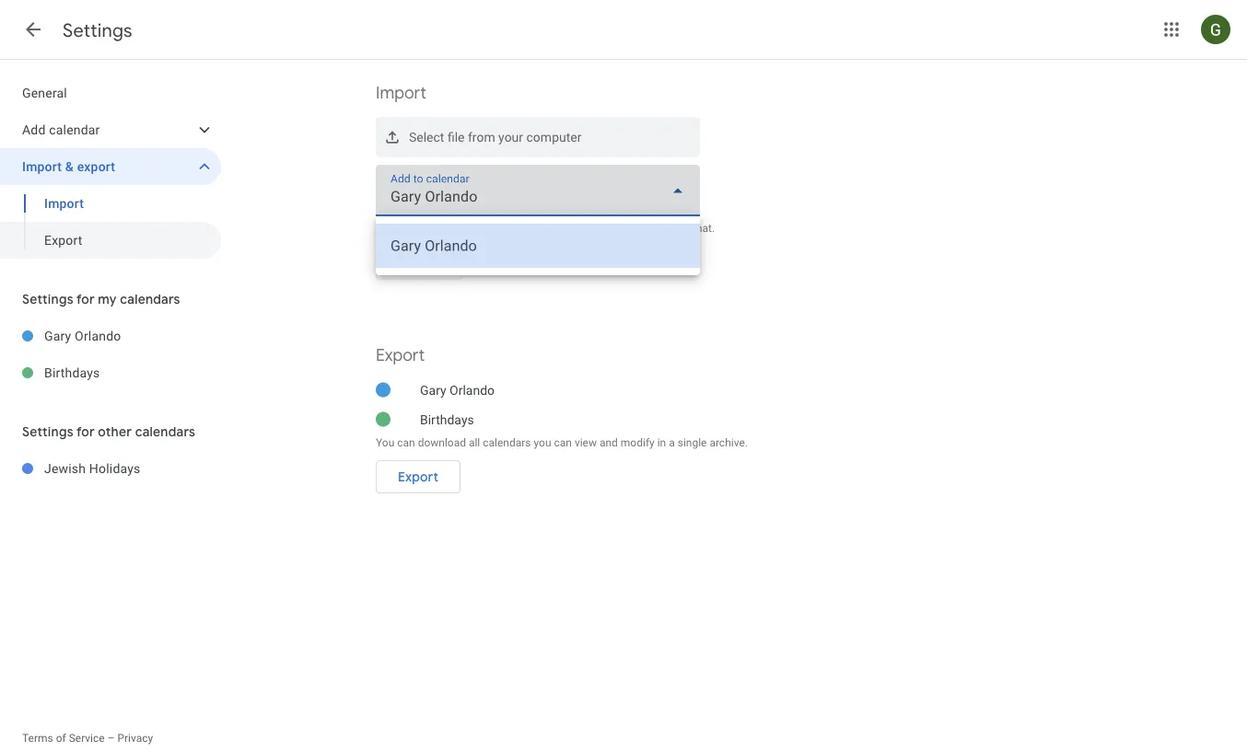 Task type: locate. For each thing, give the bounding box(es) containing it.
terms
[[22, 733, 53, 745]]

tree
[[0, 75, 221, 259]]

0 vertical spatial gary
[[44, 328, 71, 344]]

settings for my calendars tree
[[0, 318, 221, 392]]

can
[[397, 222, 415, 235], [397, 436, 415, 449], [554, 436, 572, 449]]

for
[[76, 291, 95, 308], [76, 424, 95, 440]]

1 horizontal spatial orlando
[[450, 383, 495, 398]]

0 vertical spatial birthdays
[[44, 365, 100, 381]]

group
[[0, 185, 221, 259]]

1 vertical spatial for
[[76, 424, 95, 440]]

1 vertical spatial in
[[658, 436, 666, 449]]

you
[[376, 222, 395, 235], [376, 436, 395, 449]]

1 for from the top
[[76, 291, 95, 308]]

calendars for settings for other calendars
[[135, 424, 195, 440]]

and
[[600, 436, 618, 449]]

birthdays inside birthdays link
[[44, 365, 100, 381]]

can left download
[[397, 436, 415, 449]]

can left 'import'
[[397, 222, 415, 235]]

import up select
[[376, 82, 427, 104]]

0 horizontal spatial birthdays
[[44, 365, 100, 381]]

0 vertical spatial gary orlando
[[44, 328, 121, 344]]

export for general
[[44, 233, 83, 248]]

1 vertical spatial birthdays
[[420, 412, 474, 427]]

import left &
[[22, 159, 62, 174]]

gary orlando up download
[[420, 383, 495, 398]]

1 vertical spatial export
[[376, 345, 425, 366]]

export for export
[[398, 469, 439, 486]]

birthdays down 'gary orlando' tree item
[[44, 365, 100, 381]]

privacy link
[[117, 733, 153, 745]]

1 vertical spatial you
[[376, 436, 395, 449]]

event
[[453, 222, 480, 235]]

outlook)
[[634, 222, 676, 235]]

0 vertical spatial orlando
[[75, 328, 121, 344]]

calendars right my
[[120, 291, 180, 308]]

calendar
[[49, 122, 100, 137]]

settings right go back image
[[63, 18, 132, 42]]

settings up jewish
[[22, 424, 73, 440]]

0 horizontal spatial gary
[[44, 328, 71, 344]]

1 vertical spatial settings
[[22, 291, 73, 308]]

export
[[44, 233, 83, 248], [376, 345, 425, 366], [398, 469, 439, 486]]

for for other
[[76, 424, 95, 440]]

2 vertical spatial import
[[44, 196, 84, 211]]

settings heading
[[63, 18, 132, 42]]

add
[[22, 122, 46, 137]]

in left a
[[658, 436, 666, 449]]

gary
[[44, 328, 71, 344], [420, 383, 447, 398]]

you for export
[[376, 436, 395, 449]]

birthdays up download
[[420, 412, 474, 427]]

ical
[[554, 222, 573, 235]]

terms of service link
[[22, 733, 105, 745]]

0 vertical spatial for
[[76, 291, 95, 308]]

view
[[575, 436, 597, 449]]

holidays
[[89, 461, 140, 476]]

1 horizontal spatial gary orlando
[[420, 383, 495, 398]]

1 horizontal spatial birthdays
[[420, 412, 474, 427]]

birthdays tree item
[[0, 355, 221, 392]]

calendars up jewish holidays link
[[135, 424, 195, 440]]

1 horizontal spatial gary
[[420, 383, 447, 398]]

calendars for settings for my calendars
[[120, 291, 180, 308]]

tree containing general
[[0, 75, 221, 259]]

import down import & export
[[44, 196, 84, 211]]

vcs
[[588, 222, 609, 235]]

1 you from the top
[[376, 222, 395, 235]]

gary orlando down settings for my calendars
[[44, 328, 121, 344]]

gary down settings for my calendars
[[44, 328, 71, 344]]

jewish holidays link
[[44, 451, 221, 487]]

import
[[418, 222, 451, 235]]

settings
[[63, 18, 132, 42], [22, 291, 73, 308], [22, 424, 73, 440]]

you can download all calendars you can view and modify in a single archive.
[[376, 436, 748, 449]]

import
[[376, 82, 427, 104], [22, 159, 62, 174], [44, 196, 84, 211]]

0 horizontal spatial gary orlando
[[44, 328, 121, 344]]

gary orlando
[[44, 328, 121, 344], [420, 383, 495, 398]]

orlando
[[75, 328, 121, 344], [450, 383, 495, 398]]

you left 'import'
[[376, 222, 395, 235]]

1 vertical spatial import
[[22, 159, 62, 174]]

select
[[409, 130, 445, 145]]

for left my
[[76, 291, 95, 308]]

single
[[678, 436, 707, 449]]

0 vertical spatial in
[[542, 222, 551, 235]]

0 horizontal spatial orlando
[[75, 328, 121, 344]]

None field
[[376, 165, 700, 217]]

0 horizontal spatial in
[[542, 222, 551, 235]]

calendars
[[120, 291, 180, 308], [135, 424, 195, 440], [483, 436, 531, 449]]

gary orlando inside 'gary orlando' tree item
[[44, 328, 121, 344]]

0 vertical spatial settings
[[63, 18, 132, 42]]

file
[[448, 130, 465, 145]]

2 vertical spatial settings
[[22, 424, 73, 440]]

you left download
[[376, 436, 395, 449]]

group containing import
[[0, 185, 221, 259]]

0 vertical spatial export
[[44, 233, 83, 248]]

for left 'other'
[[76, 424, 95, 440]]

birthdays link
[[44, 355, 221, 392]]

2 you from the top
[[376, 436, 395, 449]]

settings left my
[[22, 291, 73, 308]]

0 vertical spatial you
[[376, 222, 395, 235]]

gary up download
[[420, 383, 447, 398]]

jewish
[[44, 461, 86, 476]]

in
[[542, 222, 551, 235], [658, 436, 666, 449]]

in left the ical
[[542, 222, 551, 235]]

birthdays
[[44, 365, 100, 381], [420, 412, 474, 427]]

of
[[56, 733, 66, 745]]

2 vertical spatial export
[[398, 469, 439, 486]]

orlando up all
[[450, 383, 495, 398]]

terms of service – privacy
[[22, 733, 153, 745]]

1 vertical spatial gary orlando
[[420, 383, 495, 398]]

orlando down settings for my calendars
[[75, 328, 121, 344]]

gary orlando option
[[376, 224, 700, 268]]

export inside group
[[44, 233, 83, 248]]

1 vertical spatial orlando
[[450, 383, 495, 398]]

general
[[22, 85, 67, 100]]

service
[[69, 733, 105, 745]]

0 vertical spatial import
[[376, 82, 427, 104]]

import & export
[[22, 159, 115, 174]]

2 for from the top
[[76, 424, 95, 440]]



Task type: describe. For each thing, give the bounding box(es) containing it.
settings for settings
[[63, 18, 132, 42]]

my
[[98, 291, 117, 308]]

settings for settings for my calendars
[[22, 291, 73, 308]]

a
[[669, 436, 675, 449]]

computer
[[527, 130, 582, 145]]

your
[[499, 130, 523, 145]]

download
[[418, 436, 466, 449]]

import inside tree item
[[22, 159, 62, 174]]

jewish holidays
[[44, 461, 140, 476]]

settings for other calendars
[[22, 424, 195, 440]]

go back image
[[22, 18, 44, 41]]

1 vertical spatial gary
[[420, 383, 447, 398]]

export
[[77, 159, 115, 174]]

calendars right all
[[483, 436, 531, 449]]

from
[[468, 130, 495, 145]]

or
[[575, 222, 585, 235]]

you
[[534, 436, 552, 449]]

gary inside tree item
[[44, 328, 71, 344]]

&
[[65, 159, 74, 174]]

format.
[[679, 222, 715, 235]]

gary orlando tree item
[[0, 318, 221, 355]]

select file from your computer
[[409, 130, 582, 145]]

(ms
[[612, 222, 632, 235]]

can for export
[[397, 436, 415, 449]]

information
[[483, 222, 540, 235]]

jewish holidays tree item
[[0, 451, 221, 487]]

settings for my calendars
[[22, 291, 180, 308]]

can for import
[[397, 222, 415, 235]]

you can import event information in ical or vcs (ms outlook) format.
[[376, 222, 715, 235]]

for for my
[[76, 291, 95, 308]]

import & export tree item
[[0, 148, 221, 185]]

other
[[98, 424, 132, 440]]

add to calendar list box
[[376, 217, 700, 276]]

you for import
[[376, 222, 395, 235]]

import inside group
[[44, 196, 84, 211]]

–
[[107, 733, 115, 745]]

1 horizontal spatial in
[[658, 436, 666, 449]]

privacy
[[117, 733, 153, 745]]

all
[[469, 436, 480, 449]]

select file from your computer button
[[376, 117, 700, 158]]

modify
[[621, 436, 655, 449]]

orlando inside tree item
[[75, 328, 121, 344]]

can right you
[[554, 436, 572, 449]]

add calendar
[[22, 122, 100, 137]]

settings for settings for other calendars
[[22, 424, 73, 440]]

archive.
[[710, 436, 748, 449]]



Task type: vqa. For each thing, say whether or not it's contained in the screenshot.
Terms of Service – Privacy
yes



